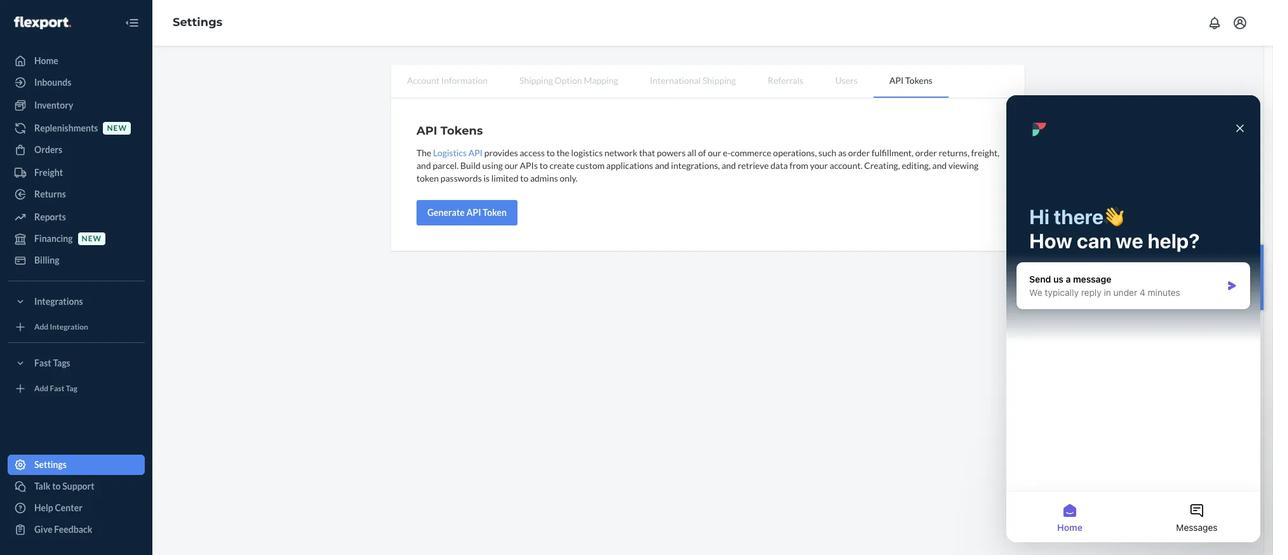 Task type: describe. For each thing, give the bounding box(es) containing it.
1 horizontal spatial settings
[[173, 15, 223, 29]]

integrations button
[[8, 292, 145, 312]]

api inside 'tab'
[[890, 75, 904, 86]]

using
[[483, 160, 503, 171]]

fast tags
[[34, 358, 70, 369]]

generate
[[428, 207, 465, 218]]

inbounds
[[34, 77, 71, 88]]

2 and from the left
[[655, 160, 670, 171]]

e-
[[723, 147, 731, 158]]

retrieve
[[738, 160, 769, 171]]

international shipping
[[650, 75, 736, 86]]

home
[[34, 55, 58, 66]]

new for replenishments
[[107, 124, 127, 133]]

powers
[[657, 147, 686, 158]]

access
[[520, 147, 545, 158]]

add for add integration
[[34, 322, 48, 332]]

generate api token
[[428, 207, 507, 218]]

referrals tab
[[752, 65, 820, 97]]

1 horizontal spatial our
[[708, 147, 722, 158]]

passwords
[[441, 173, 482, 184]]

the
[[417, 147, 432, 158]]

api tokens inside 'tab'
[[890, 75, 933, 86]]

parcel.
[[433, 160, 459, 171]]

to down apis
[[520, 173, 529, 184]]

inbounds link
[[8, 72, 145, 93]]

create
[[550, 160, 575, 171]]

help inside button
[[1246, 283, 1258, 301]]

provides
[[485, 147, 518, 158]]

to inside talk to support button
[[52, 481, 61, 492]]

talk to support button
[[8, 477, 145, 497]]

help center inside button
[[1246, 255, 1258, 301]]

apis
[[520, 160, 538, 171]]

1 vertical spatial settings link
[[8, 455, 145, 475]]

your
[[811, 160, 828, 171]]

0 horizontal spatial tokens
[[441, 124, 483, 138]]

provides access to the logistics network that powers all of our e-commerce operations, such as order fulfillment, order returns, freight, and parcel. build using our apis to create custom applications and integrations, and retrieve data from your account. creating, editing, and viewing token passwords is limited to admins only.
[[417, 147, 1000, 184]]

custom
[[576, 160, 605, 171]]

tags
[[53, 358, 70, 369]]

orders link
[[8, 140, 145, 160]]

only.
[[560, 173, 578, 184]]

open notifications image
[[1208, 15, 1223, 30]]

orders
[[34, 144, 62, 155]]

add fast tag link
[[8, 379, 145, 399]]

reports link
[[8, 207, 145, 227]]

logistics
[[572, 147, 603, 158]]

account.
[[830, 160, 863, 171]]

replenishments
[[34, 123, 98, 133]]

token
[[483, 207, 507, 218]]

build
[[461, 160, 481, 171]]

talk to support
[[34, 481, 94, 492]]

support
[[62, 481, 94, 492]]

1 order from the left
[[849, 147, 870, 158]]

data
[[771, 160, 788, 171]]

give feedback button
[[8, 520, 145, 540]]

as
[[839, 147, 847, 158]]

fast tags button
[[8, 353, 145, 374]]

new for financing
[[82, 234, 102, 244]]

creating,
[[865, 160, 901, 171]]

the
[[557, 147, 570, 158]]

financing
[[34, 233, 73, 244]]

referrals
[[768, 75, 804, 86]]

0 horizontal spatial settings
[[34, 459, 67, 470]]

inventory
[[34, 100, 73, 111]]

is
[[484, 173, 490, 184]]

returns,
[[939, 147, 970, 158]]

flexport logo image
[[14, 16, 71, 29]]

1 vertical spatial fast
[[50, 384, 64, 394]]

such
[[819, 147, 837, 158]]

token
[[417, 173, 439, 184]]

1 vertical spatial api tokens
[[417, 124, 483, 138]]

help center button
[[1240, 245, 1264, 310]]

logistics
[[433, 147, 467, 158]]

admins
[[530, 173, 558, 184]]

network
[[605, 147, 638, 158]]

that
[[639, 147, 656, 158]]

1 shipping from the left
[[520, 75, 553, 86]]

inventory link
[[8, 95, 145, 116]]

returns link
[[8, 184, 145, 205]]



Task type: vqa. For each thing, say whether or not it's contained in the screenshot.
Creating,
yes



Task type: locate. For each thing, give the bounding box(es) containing it.
our
[[708, 147, 722, 158], [505, 160, 518, 171]]

mapping
[[584, 75, 619, 86]]

0 horizontal spatial order
[[849, 147, 870, 158]]

help center
[[1246, 255, 1258, 301], [34, 503, 83, 513]]

0 horizontal spatial our
[[505, 160, 518, 171]]

generate api token button
[[417, 200, 518, 226]]

shipping
[[520, 75, 553, 86], [703, 75, 736, 86]]

order up the editing,
[[916, 147, 938, 158]]

1 horizontal spatial shipping
[[703, 75, 736, 86]]

1 horizontal spatial tokens
[[906, 75, 933, 86]]

new up orders link
[[107, 124, 127, 133]]

api
[[890, 75, 904, 86], [417, 124, 438, 138], [469, 147, 483, 158], [467, 207, 481, 218]]

and down 'returns,'
[[933, 160, 947, 171]]

applications
[[607, 160, 654, 171]]

0 vertical spatial tokens
[[906, 75, 933, 86]]

1 vertical spatial settings
[[34, 459, 67, 470]]

information
[[441, 75, 488, 86]]

0 vertical spatial settings
[[173, 15, 223, 29]]

1 vertical spatial add
[[34, 384, 48, 394]]

0 horizontal spatial api tokens
[[417, 124, 483, 138]]

to up the admins
[[540, 160, 548, 171]]

users
[[836, 75, 858, 86]]

0 horizontal spatial shipping
[[520, 75, 553, 86]]

shipping option mapping
[[520, 75, 619, 86]]

limited
[[492, 173, 519, 184]]

our left e-
[[708, 147, 722, 158]]

settings link
[[173, 15, 223, 29], [8, 455, 145, 475]]

api tokens
[[890, 75, 933, 86], [417, 124, 483, 138]]

1 vertical spatial new
[[82, 234, 102, 244]]

help
[[1246, 283, 1258, 301], [34, 503, 53, 513]]

integrations
[[34, 296, 83, 307]]

shipping right the international
[[703, 75, 736, 86]]

and down e-
[[722, 160, 736, 171]]

international
[[650, 75, 701, 86]]

give
[[34, 524, 53, 535]]

the logistics api
[[417, 147, 483, 158]]

add fast tag
[[34, 384, 77, 394]]

center
[[1246, 255, 1258, 281], [55, 503, 83, 513]]

api inside button
[[467, 207, 481, 218]]

to left "the" on the top of page
[[547, 147, 555, 158]]

operations,
[[774, 147, 817, 158]]

integration
[[50, 322, 88, 332]]

shipping left option
[[520, 75, 553, 86]]

add integration
[[34, 322, 88, 332]]

new down reports link
[[82, 234, 102, 244]]

tag
[[66, 384, 77, 394]]

our up limited
[[505, 160, 518, 171]]

0 horizontal spatial settings link
[[8, 455, 145, 475]]

tab list
[[391, 65, 1025, 98]]

1 horizontal spatial api tokens
[[890, 75, 933, 86]]

0 vertical spatial api tokens
[[890, 75, 933, 86]]

fulfillment,
[[872, 147, 914, 158]]

1 vertical spatial help
[[34, 503, 53, 513]]

account information
[[407, 75, 488, 86]]

1 add from the top
[[34, 322, 48, 332]]

0 horizontal spatial center
[[55, 503, 83, 513]]

dialog
[[1007, 95, 1261, 543]]

open account menu image
[[1233, 15, 1248, 30]]

all
[[688, 147, 697, 158]]

settings
[[173, 15, 223, 29], [34, 459, 67, 470]]

order right as
[[849, 147, 870, 158]]

0 horizontal spatial help center
[[34, 503, 83, 513]]

0 horizontal spatial help
[[34, 503, 53, 513]]

home link
[[8, 51, 145, 71]]

freight link
[[8, 163, 145, 183]]

fast left tags
[[34, 358, 51, 369]]

returns
[[34, 189, 66, 199]]

option
[[555, 75, 583, 86]]

fast
[[34, 358, 51, 369], [50, 384, 64, 394]]

0 vertical spatial settings link
[[173, 15, 223, 29]]

order
[[849, 147, 870, 158], [916, 147, 938, 158]]

0 vertical spatial center
[[1246, 255, 1258, 281]]

users tab
[[820, 65, 874, 97]]

api tokens tab
[[874, 65, 949, 98]]

center inside button
[[1246, 255, 1258, 281]]

to right talk
[[52, 481, 61, 492]]

of
[[699, 147, 706, 158]]

1 and from the left
[[417, 160, 431, 171]]

help center link
[[8, 498, 145, 518]]

new
[[107, 124, 127, 133], [82, 234, 102, 244]]

0 vertical spatial new
[[107, 124, 127, 133]]

1 vertical spatial our
[[505, 160, 518, 171]]

billing
[[34, 255, 59, 266]]

1 vertical spatial tokens
[[441, 124, 483, 138]]

billing link
[[8, 250, 145, 271]]

add
[[34, 322, 48, 332], [34, 384, 48, 394]]

account information tab
[[391, 65, 504, 97]]

1 horizontal spatial help center
[[1246, 255, 1258, 301]]

0 vertical spatial fast
[[34, 358, 51, 369]]

fast inside dropdown button
[[34, 358, 51, 369]]

1 vertical spatial center
[[55, 503, 83, 513]]

editing,
[[902, 160, 931, 171]]

1 horizontal spatial new
[[107, 124, 127, 133]]

2 order from the left
[[916, 147, 938, 158]]

api up the the
[[417, 124, 438, 138]]

account
[[407, 75, 440, 86]]

1 horizontal spatial help
[[1246, 283, 1258, 301]]

integrations,
[[671, 160, 720, 171]]

tab list containing account information
[[391, 65, 1025, 98]]

0 vertical spatial help
[[1246, 283, 1258, 301]]

viewing
[[949, 160, 979, 171]]

from
[[790, 160, 809, 171]]

1 horizontal spatial settings link
[[173, 15, 223, 29]]

1 vertical spatial help center
[[34, 503, 83, 513]]

fast left tag
[[50, 384, 64, 394]]

to
[[547, 147, 555, 158], [540, 160, 548, 171], [520, 173, 529, 184], [52, 481, 61, 492]]

reports
[[34, 212, 66, 222]]

tokens inside 'tab'
[[906, 75, 933, 86]]

talk
[[34, 481, 50, 492]]

shipping option mapping tab
[[504, 65, 634, 97]]

0 vertical spatial add
[[34, 322, 48, 332]]

3 and from the left
[[722, 160, 736, 171]]

1 horizontal spatial order
[[916, 147, 938, 158]]

and down the the
[[417, 160, 431, 171]]

0 vertical spatial our
[[708, 147, 722, 158]]

close navigation image
[[125, 15, 140, 30]]

2 shipping from the left
[[703, 75, 736, 86]]

add left the integration
[[34, 322, 48, 332]]

logistics api link
[[433, 147, 483, 158]]

and down powers
[[655, 160, 670, 171]]

4 and from the left
[[933, 160, 947, 171]]

feedback
[[54, 524, 92, 535]]

and
[[417, 160, 431, 171], [655, 160, 670, 171], [722, 160, 736, 171], [933, 160, 947, 171]]

2 add from the top
[[34, 384, 48, 394]]

tokens
[[906, 75, 933, 86], [441, 124, 483, 138]]

0 horizontal spatial new
[[82, 234, 102, 244]]

api up build
[[469, 147, 483, 158]]

0 vertical spatial help center
[[1246, 255, 1258, 301]]

give feedback
[[34, 524, 92, 535]]

api left token
[[467, 207, 481, 218]]

add integration link
[[8, 317, 145, 337]]

international shipping tab
[[634, 65, 752, 97]]

1 horizontal spatial center
[[1246, 255, 1258, 281]]

add for add fast tag
[[34, 384, 48, 394]]

freight,
[[972, 147, 1000, 158]]

add down fast tags
[[34, 384, 48, 394]]

freight
[[34, 167, 63, 178]]

commerce
[[731, 147, 772, 158]]

api right 'users'
[[890, 75, 904, 86]]



